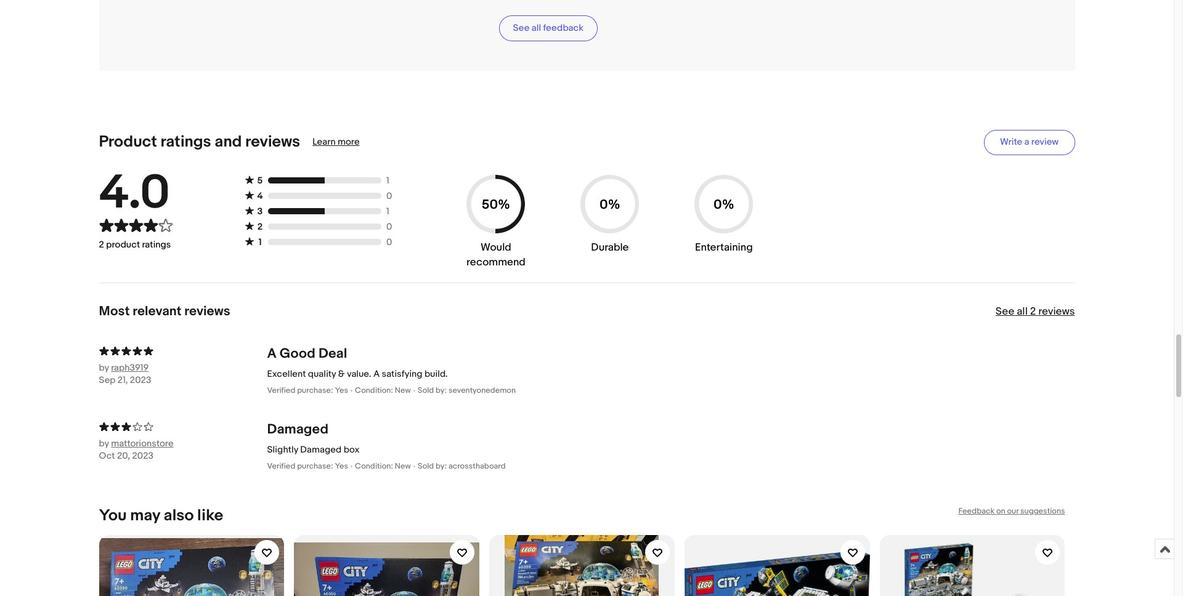 Task type: locate. For each thing, give the bounding box(es) containing it.
1 horizontal spatial 2
[[258, 221, 263, 233]]

0 vertical spatial new
[[395, 386, 411, 396]]

0 vertical spatial by:
[[436, 386, 447, 396]]

value.
[[347, 369, 371, 380]]

all for feedback
[[532, 22, 541, 34]]

ratings
[[161, 133, 211, 152], [142, 239, 171, 251]]

damaged left box
[[300, 444, 342, 456]]

0 vertical spatial verified purchase: yes
[[267, 386, 348, 396]]

all for 2
[[1017, 305, 1028, 318]]

1 vertical spatial new
[[395, 462, 411, 472]]

5
[[257, 175, 263, 187]]

&
[[338, 369, 345, 380]]

0 vertical spatial sold
[[418, 386, 434, 396]]

you
[[99, 507, 127, 526]]

0 vertical spatial condition: new
[[355, 386, 411, 396]]

new left the sold by: acrossthaboard
[[395, 462, 411, 472]]

by inside by raph3919 sep 21, 2023
[[99, 363, 109, 374]]

2 product ratings
[[99, 239, 171, 251]]

verified down excellent
[[267, 386, 296, 396]]

2023 inside by mattorionstore oct 20, 2023
[[132, 451, 154, 462]]

learn more
[[313, 136, 360, 148]]

1 vertical spatial verified purchase: yes
[[267, 462, 348, 472]]

a good deal excellent quality & value.  a satisfying build.
[[267, 346, 448, 380]]

1 percents of reviewers think of this product as image from the top
[[99, 345, 267, 358]]

1 vertical spatial sold
[[418, 462, 434, 472]]

2 by from the top
[[99, 438, 109, 450]]

review
[[1032, 136, 1059, 148]]

2 by: from the top
[[436, 462, 447, 472]]

1 condition: from the top
[[355, 386, 393, 396]]

2 condition: from the top
[[355, 462, 393, 472]]

yes for deal
[[335, 386, 348, 396]]

1 horizontal spatial all
[[1017, 305, 1028, 318]]

2 0 from the top
[[387, 221, 392, 233]]

0 percents of reviewers think of this product as durable element
[[578, 175, 643, 270]]

a up excellent
[[267, 346, 277, 363]]

1 for 3
[[387, 206, 390, 217]]

learn
[[313, 136, 336, 148]]

deal
[[319, 346, 347, 363]]

and
[[215, 133, 242, 152]]

1 vertical spatial all
[[1017, 305, 1028, 318]]

new
[[395, 386, 411, 396], [395, 462, 411, 472]]

2 horizontal spatial reviews
[[1039, 305, 1075, 318]]

damaged up slightly
[[267, 422, 329, 438]]

2023 for a good deal
[[130, 375, 151, 387]]

0 vertical spatial purchase:
[[297, 386, 333, 396]]

condition: new down box
[[355, 462, 411, 472]]

condition: new down satisfying
[[355, 386, 411, 396]]

by: for damaged
[[436, 462, 447, 472]]

2023 down mattorionstore
[[132, 451, 154, 462]]

4.0 out of 5 stars based on 2 product ratings image
[[99, 218, 173, 233]]

yes down box
[[335, 462, 348, 472]]

0 horizontal spatial 2
[[99, 239, 104, 251]]

by up the oct on the bottom left of the page
[[99, 438, 109, 450]]

purchase: down quality
[[297, 386, 333, 396]]

0 vertical spatial percents of reviewers think of this product as image
[[99, 345, 267, 358]]

reviews
[[245, 133, 300, 152], [184, 304, 230, 320], [1039, 305, 1075, 318]]

2023 inside by raph3919 sep 21, 2023
[[130, 375, 151, 387]]

mattorionstore
[[111, 438, 174, 450]]

a right "value."
[[374, 369, 380, 380]]

0 horizontal spatial all
[[532, 22, 541, 34]]

sold down the build. at the left of the page
[[418, 386, 434, 396]]

1 yes from the top
[[335, 386, 348, 396]]

verified purchase: yes for good
[[267, 386, 348, 396]]

by: left acrossthaboard
[[436, 462, 447, 472]]

1 vertical spatial 2
[[99, 239, 104, 251]]

0 vertical spatial by
[[99, 363, 109, 374]]

2 sold from the top
[[418, 462, 434, 472]]

1 0 from the top
[[387, 190, 392, 202]]

1 vertical spatial yes
[[335, 462, 348, 472]]

2023
[[130, 375, 151, 387], [132, 451, 154, 462]]

1 verified purchase: yes from the top
[[267, 386, 348, 396]]

2023 down raph3919
[[130, 375, 151, 387]]

2023 for damaged
[[132, 451, 154, 462]]

0 vertical spatial ratings
[[161, 133, 211, 152]]

1 vertical spatial 1
[[387, 206, 390, 217]]

raph3919
[[111, 363, 149, 374]]

0 vertical spatial verified
[[267, 386, 296, 396]]

percents of reviewers think of this product as image
[[99, 345, 267, 358], [99, 421, 267, 433]]

yes
[[335, 386, 348, 396], [335, 462, 348, 472]]

seventyonedemon
[[449, 386, 516, 396]]

0 vertical spatial a
[[267, 346, 277, 363]]

2 verified from the top
[[267, 462, 296, 472]]

feedback
[[543, 22, 584, 34]]

purchase: down damaged slightly damaged box
[[297, 462, 333, 472]]

our
[[1008, 507, 1019, 517]]

0 vertical spatial 1
[[387, 175, 390, 187]]

sold
[[418, 386, 434, 396], [418, 462, 434, 472]]

1 by: from the top
[[436, 386, 447, 396]]

damaged
[[267, 422, 329, 438], [300, 444, 342, 456]]

by up sep
[[99, 363, 109, 374]]

by: down the build. at the left of the page
[[436, 386, 447, 396]]

by for a
[[99, 363, 109, 374]]

verified purchase: yes down damaged slightly damaged box
[[267, 462, 348, 472]]

1 vertical spatial by:
[[436, 462, 447, 472]]

1 vertical spatial a
[[374, 369, 380, 380]]

feedback
[[959, 507, 995, 517]]

20,
[[117, 451, 130, 462]]

1 by from the top
[[99, 363, 109, 374]]

0 horizontal spatial reviews
[[184, 304, 230, 320]]

1 vertical spatial verified
[[267, 462, 296, 472]]

0 vertical spatial condition:
[[355, 386, 393, 396]]

3 0 from the top
[[387, 237, 392, 248]]

0 vertical spatial all
[[532, 22, 541, 34]]

0
[[387, 190, 392, 202], [387, 221, 392, 233], [387, 237, 392, 248]]

1 vertical spatial see
[[996, 305, 1015, 318]]

would
[[481, 241, 512, 254]]

new down satisfying
[[395, 386, 411, 396]]

2 vertical spatial 1
[[259, 237, 262, 248]]

most relevant reviews
[[99, 304, 230, 320]]

0 vertical spatial see
[[513, 22, 530, 34]]

1 verified from the top
[[267, 386, 296, 396]]

percents of reviewers think of this product as image up the raph3919 'link'
[[99, 345, 267, 358]]

50 percents of reviewers think of this product as would recommend element
[[464, 175, 529, 270]]

verified purchase: yes down quality
[[267, 386, 348, 396]]

verified
[[267, 386, 296, 396], [267, 462, 296, 472]]

0 vertical spatial yes
[[335, 386, 348, 396]]

a
[[267, 346, 277, 363], [374, 369, 380, 380]]

yes for damaged
[[335, 462, 348, 472]]

see
[[513, 22, 530, 34], [996, 305, 1015, 318]]

1 vertical spatial 0
[[387, 221, 392, 233]]

0 horizontal spatial see
[[513, 22, 530, 34]]

purchase: for damaged
[[297, 462, 333, 472]]

1 vertical spatial condition:
[[355, 462, 393, 472]]

1 sold from the top
[[418, 386, 434, 396]]

verified purchase: yes
[[267, 386, 348, 396], [267, 462, 348, 472]]

2 purchase: from the top
[[297, 462, 333, 472]]

2 vertical spatial 0
[[387, 237, 392, 248]]

satisfying
[[382, 369, 423, 380]]

condition: down box
[[355, 462, 393, 472]]

verified down slightly
[[267, 462, 296, 472]]

1
[[387, 175, 390, 187], [387, 206, 390, 217], [259, 237, 262, 248]]

0 vertical spatial 0
[[387, 190, 392, 202]]

1 vertical spatial by
[[99, 438, 109, 450]]

list
[[99, 526, 1075, 597]]

1 for 5
[[387, 175, 390, 187]]

purchase:
[[297, 386, 333, 396], [297, 462, 333, 472]]

more
[[338, 136, 360, 148]]

2
[[258, 221, 263, 233], [99, 239, 104, 251], [1031, 305, 1037, 318]]

0 horizontal spatial a
[[267, 346, 277, 363]]

sep
[[99, 375, 116, 387]]

by inside by mattorionstore oct 20, 2023
[[99, 438, 109, 450]]

slightly
[[267, 444, 298, 456]]

0 vertical spatial 2
[[258, 221, 263, 233]]

verified purchase: yes for slightly
[[267, 462, 348, 472]]

2 new from the top
[[395, 462, 411, 472]]

condition: down "value."
[[355, 386, 393, 396]]

reviews for see all 2 reviews
[[1039, 305, 1075, 318]]

oct
[[99, 451, 115, 462]]

ratings down the 4.0 out of 5 stars based on 2 product ratings image
[[142, 239, 171, 251]]

relevant
[[133, 304, 182, 320]]

1 vertical spatial percents of reviewers think of this product as image
[[99, 421, 267, 433]]

0 vertical spatial 2023
[[130, 375, 151, 387]]

by:
[[436, 386, 447, 396], [436, 462, 447, 472]]

2 horizontal spatial 2
[[1031, 305, 1037, 318]]

1 horizontal spatial see
[[996, 305, 1015, 318]]

1 vertical spatial ratings
[[142, 239, 171, 251]]

4
[[257, 190, 263, 202]]

ratings left and
[[161, 133, 211, 152]]

1 purchase: from the top
[[297, 386, 333, 396]]

2 percents of reviewers think of this product as image from the top
[[99, 421, 267, 433]]

like
[[197, 507, 223, 526]]

2 for 2 product ratings
[[99, 239, 104, 251]]

a
[[1025, 136, 1030, 148]]

excellent
[[267, 369, 306, 380]]

1 vertical spatial condition: new
[[355, 462, 411, 472]]

see all 2 reviews link
[[996, 305, 1075, 318]]

2 verified purchase: yes from the top
[[267, 462, 348, 472]]

all
[[532, 22, 541, 34], [1017, 305, 1028, 318]]

1 condition: new from the top
[[355, 386, 411, 396]]

condition:
[[355, 386, 393, 396], [355, 462, 393, 472]]

write a review link
[[984, 130, 1075, 155]]

2 condition: new from the top
[[355, 462, 411, 472]]

by
[[99, 363, 109, 374], [99, 438, 109, 450]]

0 percents of reviewers think of this product as entertaining element
[[692, 175, 757, 270]]

condition: new
[[355, 386, 411, 396], [355, 462, 411, 472]]

1 vertical spatial 2023
[[132, 451, 154, 462]]

2 yes from the top
[[335, 462, 348, 472]]

see all 2 reviews
[[996, 305, 1075, 318]]

sold left acrossthaboard
[[418, 462, 434, 472]]

1 vertical spatial purchase:
[[297, 462, 333, 472]]

percents of reviewers think of this product as image up mattorionstore link at the left
[[99, 421, 267, 433]]

yes down &
[[335, 386, 348, 396]]

1 horizontal spatial reviews
[[245, 133, 300, 152]]

1 new from the top
[[395, 386, 411, 396]]



Task type: vqa. For each thing, say whether or not it's contained in the screenshot.
purchase: associated with Damaged
yes



Task type: describe. For each thing, give the bounding box(es) containing it.
1 vertical spatial damaged
[[300, 444, 342, 456]]

feedback on our suggestions link
[[959, 507, 1066, 517]]

product ratings and reviews
[[99, 133, 300, 152]]

also
[[164, 507, 194, 526]]

see for see all 2 reviews
[[996, 305, 1015, 318]]

box
[[344, 444, 360, 456]]

21,
[[118, 375, 128, 387]]

sold for damaged
[[418, 462, 434, 472]]

durable
[[591, 241, 629, 254]]

may
[[130, 507, 160, 526]]

see all feedback link
[[499, 15, 598, 41]]

learn more link
[[313, 136, 360, 148]]

damaged slightly damaged box
[[267, 422, 360, 456]]

0 for 2
[[387, 221, 392, 233]]

you may also like
[[99, 507, 223, 526]]

4.0
[[99, 165, 170, 222]]

write
[[1000, 136, 1023, 148]]

reviews for product ratings and reviews
[[245, 133, 300, 152]]

by mattorionstore oct 20, 2023
[[99, 438, 174, 462]]

condition: for deal
[[355, 386, 393, 396]]

condition: new for damaged
[[355, 462, 411, 472]]

verified for good
[[267, 386, 296, 396]]

build.
[[425, 369, 448, 380]]

percents of reviewers think of this product as image for a good deal
[[99, 345, 267, 358]]

by: for deal
[[436, 386, 447, 396]]

0 vertical spatial damaged
[[267, 422, 329, 438]]

quality
[[308, 369, 336, 380]]

mattorionstore link
[[111, 438, 197, 451]]

purchase: for deal
[[297, 386, 333, 396]]

sold by: acrossthaboard
[[418, 462, 506, 472]]

condition: new for deal
[[355, 386, 411, 396]]

see all feedback
[[513, 22, 584, 34]]

recommend
[[467, 256, 526, 269]]

3
[[257, 206, 263, 217]]

good
[[280, 346, 316, 363]]

new for damaged
[[395, 462, 411, 472]]

most
[[99, 304, 130, 320]]

0 for 1
[[387, 237, 392, 248]]

percents of reviewers think of this product as image for damaged
[[99, 421, 267, 433]]

verified for slightly
[[267, 462, 296, 472]]

2 for 2
[[258, 221, 263, 233]]

feedback on our suggestions
[[959, 507, 1066, 517]]

product
[[99, 133, 157, 152]]

0 for 4
[[387, 190, 392, 202]]

write a review
[[1000, 136, 1059, 148]]

would recommend
[[467, 241, 526, 269]]

2 vertical spatial 2
[[1031, 305, 1037, 318]]

condition: for damaged
[[355, 462, 393, 472]]

sold for deal
[[418, 386, 434, 396]]

sold by: seventyonedemon
[[418, 386, 516, 396]]

raph3919 link
[[111, 363, 197, 375]]

entertaining
[[695, 241, 753, 254]]

new for deal
[[395, 386, 411, 396]]

product
[[106, 239, 140, 251]]

suggestions
[[1021, 507, 1066, 517]]

acrossthaboard
[[449, 462, 506, 472]]

by for damaged
[[99, 438, 109, 450]]

1 horizontal spatial a
[[374, 369, 380, 380]]

by raph3919 sep 21, 2023
[[99, 363, 151, 387]]

on
[[997, 507, 1006, 517]]

see for see all feedback
[[513, 22, 530, 34]]



